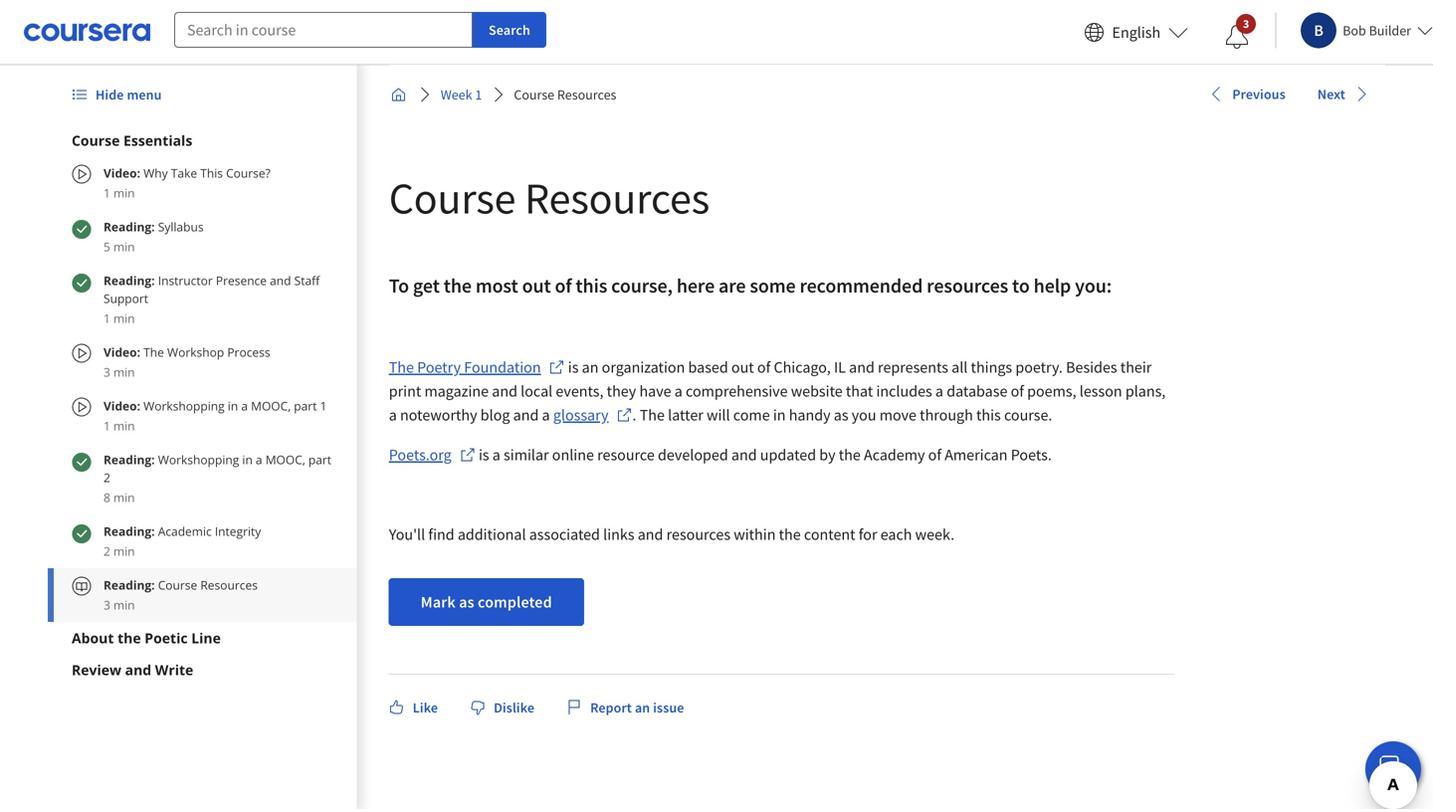Task type: describe. For each thing, give the bounding box(es) containing it.
course?
[[226, 165, 271, 181]]

out for most
[[522, 273, 551, 298]]

course.
[[1004, 405, 1052, 425]]

week.
[[915, 525, 955, 544]]

previous
[[1233, 85, 1286, 103]]

for
[[859, 525, 877, 544]]

is a similar online resource developed and updated by the academy of american poets.
[[476, 445, 1052, 465]]

in inside workshopping in a mooc, part 2
[[242, 451, 253, 468]]

like
[[413, 699, 438, 717]]

report an issue button
[[558, 690, 692, 726]]

completed image for 2 min
[[72, 524, 92, 544]]

by
[[819, 445, 836, 465]]

and inside dropdown button
[[125, 660, 151, 679]]

poetry
[[417, 357, 461, 377]]

find
[[428, 525, 455, 544]]

2 inside workshopping in a mooc, part 2
[[104, 469, 110, 486]]

academic
[[158, 523, 212, 539]]

bob builder
[[1343, 21, 1411, 39]]

an for issue
[[635, 699, 650, 717]]

min inside reading: syllabus 5 min
[[113, 238, 135, 255]]

you:
[[1075, 273, 1112, 298]]

report an issue
[[590, 699, 684, 717]]

2 inside the reading: academic integrity 2 min
[[104, 543, 110, 559]]

academy
[[864, 445, 925, 465]]

8
[[104, 489, 110, 506]]

opens in a new tab image
[[460, 447, 476, 463]]

blog
[[481, 405, 510, 425]]

all
[[952, 357, 968, 377]]

1 vertical spatial this
[[976, 405, 1001, 425]]

noteworthy
[[400, 405, 477, 425]]

the poetry foundation
[[389, 357, 541, 377]]

Search in course text field
[[174, 12, 473, 48]]

organization
[[602, 357, 685, 377]]

syllabus
[[158, 218, 204, 235]]

reading: for course resources
[[104, 577, 155, 593]]

mooc, inside video: workshopping in a mooc, part 1 1 min
[[251, 398, 291, 414]]

mooc, inside workshopping in a mooc, part 2
[[265, 451, 305, 468]]

print
[[389, 381, 421, 401]]

developed
[[658, 445, 728, 465]]

video: for video: why take this course? 1 min
[[104, 165, 140, 181]]

coursera image
[[24, 16, 150, 48]]

is for an
[[568, 357, 579, 377]]

0 vertical spatial this
[[576, 273, 607, 298]]

the right 'by'
[[839, 445, 861, 465]]

handy
[[789, 405, 831, 425]]

chicago,
[[774, 357, 831, 377]]

instructor
[[158, 272, 213, 289]]

represents
[[878, 357, 948, 377]]

write
[[155, 660, 193, 679]]

course resources link
[[506, 77, 624, 112]]

lesson
[[1080, 381, 1122, 401]]

comprehensive
[[686, 381, 788, 401]]

a down print
[[389, 405, 397, 425]]

plans,
[[1126, 381, 1166, 401]]

1 horizontal spatial the
[[389, 357, 414, 377]]

5
[[104, 238, 110, 255]]

links
[[603, 525, 635, 544]]

through
[[920, 405, 973, 425]]

1 min
[[104, 310, 135, 326]]

report
[[590, 699, 632, 717]]

staff
[[294, 272, 320, 289]]

week 1
[[441, 86, 482, 104]]

they
[[607, 381, 636, 401]]

video: for video: the workshop process 3 min
[[104, 344, 140, 360]]

2 horizontal spatial in
[[773, 405, 786, 425]]

similar
[[504, 445, 549, 465]]

mark as completed button
[[389, 578, 584, 626]]

1 down support
[[104, 310, 110, 326]]

part inside video: workshopping in a mooc, part 1 1 min
[[294, 398, 317, 414]]

are
[[719, 273, 746, 298]]

3 button
[[1210, 13, 1265, 61]]

latter
[[668, 405, 704, 425]]

3 inside reading: course resources 3 min
[[104, 597, 110, 613]]

online
[[552, 445, 594, 465]]

resource
[[597, 445, 655, 465]]

magazine
[[424, 381, 489, 401]]

dislike
[[494, 699, 535, 717]]

completed image for 5 min
[[72, 219, 92, 239]]

most
[[476, 273, 518, 298]]

completed image for 1 min
[[72, 273, 92, 293]]

min inside video: workshopping in a mooc, part 1 1 min
[[113, 418, 135, 434]]

min inside reading: course resources 3 min
[[113, 597, 135, 613]]

previous button
[[1201, 76, 1294, 112]]

you
[[852, 405, 876, 425]]

1 inside video: why take this course? 1 min
[[104, 185, 110, 201]]

to get the most out of this course, here are some recommended resources to help you:
[[389, 273, 1112, 298]]

additional
[[458, 525, 526, 544]]

min inside video: the workshop process 3 min
[[113, 364, 135, 380]]

opens in a new tab image for glossary
[[617, 407, 633, 423]]

hide
[[96, 86, 124, 104]]

course inside reading: course resources 3 min
[[158, 577, 197, 593]]

menu
[[127, 86, 162, 104]]

glossary link
[[553, 403, 633, 427]]

essentials
[[123, 131, 192, 150]]

reading: academic integrity 2 min
[[104, 523, 261, 559]]

poets.org link
[[389, 443, 476, 467]]

6 min from the top
[[113, 489, 135, 506]]

2 reading: from the top
[[104, 272, 158, 289]]

glossary
[[553, 405, 609, 425]]

why
[[143, 165, 168, 181]]

hide menu button
[[64, 77, 170, 112]]

course up 'get'
[[389, 170, 516, 225]]

hide menu
[[96, 86, 162, 104]]

to
[[1012, 273, 1030, 298]]

like button
[[381, 690, 446, 726]]

website
[[791, 381, 843, 401]]

local
[[521, 381, 553, 401]]

show notifications image
[[1225, 25, 1249, 49]]

8 min
[[104, 489, 135, 506]]

week 1 link
[[433, 77, 490, 112]]

0 vertical spatial resources
[[927, 273, 1008, 298]]

and down come
[[731, 445, 757, 465]]

il
[[834, 357, 846, 377]]

bob
[[1343, 21, 1366, 39]]



Task type: locate. For each thing, give the bounding box(es) containing it.
reading: down 8 min in the bottom left of the page
[[104, 523, 155, 539]]

reading: up 5
[[104, 218, 155, 235]]

0 vertical spatial video:
[[104, 165, 140, 181]]

2 up 8
[[104, 469, 110, 486]]

0 vertical spatial workshopping
[[143, 398, 225, 414]]

mooc, down video: workshopping in a mooc, part 1 1 min
[[265, 451, 305, 468]]

a down the local on the top of the page
[[542, 405, 550, 425]]

reading: up 'about the poetic line'
[[104, 577, 155, 593]]

2 horizontal spatial the
[[640, 405, 665, 425]]

min
[[113, 185, 135, 201], [113, 238, 135, 255], [113, 310, 135, 326], [113, 364, 135, 380], [113, 418, 135, 434], [113, 489, 135, 506], [113, 543, 135, 559], [113, 597, 135, 613]]

out for based
[[731, 357, 754, 377]]

some
[[750, 273, 796, 298]]

reading: up support
[[104, 272, 158, 289]]

move
[[880, 405, 917, 425]]

in down video: workshopping in a mooc, part 1 1 min
[[242, 451, 253, 468]]

0 vertical spatial an
[[582, 357, 599, 377]]

out
[[522, 273, 551, 298], [731, 357, 754, 377]]

1 2 from the top
[[104, 469, 110, 486]]

poetry.
[[1016, 357, 1063, 377]]

1 vertical spatial workshopping
[[158, 451, 239, 468]]

1 vertical spatial is
[[479, 445, 489, 465]]

this
[[200, 165, 223, 181]]

opens in a new tab image
[[549, 359, 565, 375], [617, 407, 633, 423]]

1 vertical spatial resources
[[667, 525, 731, 544]]

3 up previous button
[[1243, 16, 1250, 31]]

3 inside video: the workshop process 3 min
[[104, 364, 110, 380]]

opens in a new tab image inside the poetry foundation link
[[549, 359, 565, 375]]

the for .
[[640, 405, 665, 425]]

course resources
[[514, 86, 617, 104], [389, 170, 710, 225]]

the right 'get'
[[444, 273, 472, 298]]

course down hide
[[72, 131, 120, 150]]

completed
[[478, 592, 552, 612]]

reading: for syllabus
[[104, 218, 155, 235]]

poets.org
[[389, 445, 452, 465]]

the up print
[[389, 357, 414, 377]]

resources left within
[[667, 525, 731, 544]]

1 vertical spatial an
[[635, 699, 650, 717]]

1 reading: from the top
[[104, 218, 155, 235]]

min inside video: why take this course? 1 min
[[113, 185, 135, 201]]

the left workshop on the left of page
[[143, 344, 164, 360]]

course essentials
[[72, 131, 192, 150]]

0 horizontal spatial as
[[459, 592, 474, 612]]

4 min from the top
[[113, 364, 135, 380]]

completed image
[[72, 452, 92, 472], [72, 524, 92, 544]]

1 horizontal spatial is
[[568, 357, 579, 377]]

video: down the 1 min
[[104, 344, 140, 360]]

poetic
[[145, 629, 188, 647]]

as right mark
[[459, 592, 474, 612]]

1 vertical spatial opens in a new tab image
[[617, 407, 633, 423]]

american
[[945, 445, 1008, 465]]

1 left print
[[320, 398, 327, 414]]

out right most
[[522, 273, 551, 298]]

take
[[171, 165, 197, 181]]

resources left to
[[927, 273, 1008, 298]]

in inside video: workshopping in a mooc, part 1 1 min
[[228, 398, 238, 414]]

a right have
[[675, 381, 683, 401]]

resources
[[557, 86, 617, 104], [525, 170, 710, 225], [200, 577, 258, 593]]

0 horizontal spatial resources
[[667, 525, 731, 544]]

course
[[514, 86, 555, 104], [72, 131, 120, 150], [389, 170, 516, 225], [158, 577, 197, 593]]

video: inside video: the workshop process 3 min
[[104, 344, 140, 360]]

video: inside video: workshopping in a mooc, part 1 1 min
[[104, 398, 140, 414]]

reading: for academic integrity
[[104, 523, 155, 539]]

1 right week
[[475, 86, 482, 104]]

0 horizontal spatial an
[[582, 357, 599, 377]]

0 horizontal spatial this
[[576, 273, 607, 298]]

of
[[555, 273, 572, 298], [757, 357, 771, 377], [1011, 381, 1024, 401], [928, 445, 942, 465]]

resources inside course resources link
[[557, 86, 617, 104]]

2 video: from the top
[[104, 344, 140, 360]]

within
[[734, 525, 776, 544]]

search
[[489, 21, 531, 39]]

an inside the is an organization based out of chicago, il and represents all things poetry. besides their print magazine and local events, they have a comprehensive website that includes a database of poems, lesson plans, a noteworthy blog and a
[[582, 357, 599, 377]]

7 min from the top
[[113, 543, 135, 559]]

besides
[[1066, 357, 1117, 377]]

the up review and write
[[118, 629, 141, 647]]

week
[[441, 86, 472, 104]]

workshopping down video: workshopping in a mooc, part 1 1 min
[[158, 451, 239, 468]]

is up events,
[[568, 357, 579, 377]]

an inside dropdown button
[[635, 699, 650, 717]]

min up reading: syllabus 5 min
[[113, 185, 135, 201]]

workshopping down video: the workshop process 3 min
[[143, 398, 225, 414]]

a up through
[[936, 381, 944, 401]]

opens in a new tab image up the local on the top of the page
[[549, 359, 565, 375]]

1 horizontal spatial out
[[731, 357, 754, 377]]

video: down video: the workshop process 3 min
[[104, 398, 140, 414]]

includes
[[876, 381, 932, 401]]

opens in a new tab image down they
[[617, 407, 633, 423]]

an for organization
[[582, 357, 599, 377]]

1 horizontal spatial as
[[834, 405, 849, 425]]

as inside 'mark as completed' button
[[459, 592, 474, 612]]

1 vertical spatial part
[[308, 451, 331, 468]]

1 vertical spatial out
[[731, 357, 754, 377]]

0 vertical spatial opens in a new tab image
[[549, 359, 565, 375]]

in right come
[[773, 405, 786, 425]]

video: the workshop process 3 min
[[104, 344, 270, 380]]

reading: up 8 min in the bottom left of the page
[[104, 451, 158, 468]]

1 up 8
[[104, 418, 110, 434]]

1 horizontal spatial resources
[[927, 273, 1008, 298]]

an
[[582, 357, 599, 377], [635, 699, 650, 717]]

reading: syllabus 5 min
[[104, 218, 204, 255]]

course inside course essentials dropdown button
[[72, 131, 120, 150]]

min right 8
[[113, 489, 135, 506]]

min down the 1 min
[[113, 364, 135, 380]]

and down the local on the top of the page
[[513, 405, 539, 425]]

integrity
[[215, 523, 261, 539]]

1 completed image from the top
[[72, 219, 92, 239]]

course resources inside course resources link
[[514, 86, 617, 104]]

review and write button
[[72, 660, 333, 680]]

you'll
[[389, 525, 425, 544]]

mark
[[421, 592, 456, 612]]

about the poetic line
[[72, 629, 221, 647]]

workshopping inside workshopping in a mooc, part 2
[[158, 451, 239, 468]]

.
[[633, 405, 637, 425]]

as left you
[[834, 405, 849, 425]]

and left staff
[[270, 272, 291, 289]]

3 up about
[[104, 597, 110, 613]]

as
[[834, 405, 849, 425], [459, 592, 474, 612]]

search button
[[473, 12, 546, 48]]

1 min from the top
[[113, 185, 135, 201]]

issue
[[653, 699, 684, 717]]

part inside workshopping in a mooc, part 2
[[308, 451, 331, 468]]

the for video:
[[143, 344, 164, 360]]

min up 'about the poetic line'
[[113, 597, 135, 613]]

0 horizontal spatial opens in a new tab image
[[549, 359, 565, 375]]

the
[[143, 344, 164, 360], [389, 357, 414, 377], [640, 405, 665, 425]]

reading: inside the reading: academic integrity 2 min
[[104, 523, 155, 539]]

min down support
[[113, 310, 135, 326]]

course down search
[[514, 86, 555, 104]]

resources inside reading: course resources 3 min
[[200, 577, 258, 593]]

completed image left 5
[[72, 219, 92, 239]]

2 completed image from the top
[[72, 524, 92, 544]]

0 vertical spatial course resources
[[514, 86, 617, 104]]

completed image for 8 min
[[72, 452, 92, 472]]

2 completed image from the top
[[72, 273, 92, 293]]

0 vertical spatial 2
[[104, 469, 110, 486]]

video: inside video: why take this course? 1 min
[[104, 165, 140, 181]]

0 vertical spatial as
[[834, 405, 849, 425]]

course,
[[611, 273, 673, 298]]

a inside workshopping in a mooc, part 2
[[256, 451, 262, 468]]

you'll find additional associated links and resources within the content for each week.
[[389, 525, 958, 544]]

min down 8 min in the bottom left of the page
[[113, 543, 135, 559]]

0 vertical spatial completed image
[[72, 452, 92, 472]]

video: why take this course? 1 min
[[104, 165, 271, 201]]

workshopping
[[143, 398, 225, 414], [158, 451, 239, 468]]

3 reading: from the top
[[104, 451, 158, 468]]

1 vertical spatial 2
[[104, 543, 110, 559]]

1 vertical spatial mooc,
[[265, 451, 305, 468]]

about the poetic line button
[[72, 628, 333, 648]]

here
[[677, 273, 715, 298]]

the poetry foundation link
[[389, 355, 565, 379]]

an left issue
[[635, 699, 650, 717]]

this
[[576, 273, 607, 298], [976, 405, 1001, 425]]

1 up 5
[[104, 185, 110, 201]]

2 vertical spatial resources
[[200, 577, 258, 593]]

an up events,
[[582, 357, 599, 377]]

the right within
[[779, 525, 801, 544]]

the inside dropdown button
[[118, 629, 141, 647]]

3 down the 1 min
[[104, 364, 110, 380]]

course inside course resources link
[[514, 86, 555, 104]]

and down foundation
[[492, 381, 518, 401]]

1 horizontal spatial an
[[635, 699, 650, 717]]

part
[[294, 398, 317, 414], [308, 451, 331, 468]]

instructor presence and staff support
[[104, 272, 320, 307]]

opens in a new tab image for the poetry foundation
[[549, 359, 565, 375]]

mark as completed
[[421, 592, 552, 612]]

0 vertical spatial completed image
[[72, 219, 92, 239]]

of up "comprehensive"
[[757, 357, 771, 377]]

their
[[1121, 357, 1152, 377]]

2 down 8
[[104, 543, 110, 559]]

and right il
[[849, 357, 875, 377]]

0 vertical spatial part
[[294, 398, 317, 414]]

1 horizontal spatial in
[[242, 451, 253, 468]]

the inside video: the workshop process 3 min
[[143, 344, 164, 360]]

the right .
[[640, 405, 665, 425]]

review
[[72, 660, 121, 679]]

out inside the is an organization based out of chicago, il and represents all things poetry. besides their print magazine and local events, they have a comprehensive website that includes a database of poems, lesson plans, a noteworthy blog and a
[[731, 357, 754, 377]]

video: left why
[[104, 165, 140, 181]]

completed image
[[72, 219, 92, 239], [72, 273, 92, 293]]

come
[[733, 405, 770, 425]]

and right links
[[638, 525, 663, 544]]

1 horizontal spatial opens in a new tab image
[[617, 407, 633, 423]]

0 vertical spatial resources
[[557, 86, 617, 104]]

1 vertical spatial completed image
[[72, 273, 92, 293]]

0 vertical spatial out
[[522, 273, 551, 298]]

of right most
[[555, 273, 572, 298]]

in
[[228, 398, 238, 414], [773, 405, 786, 425], [242, 451, 253, 468]]

3 inside dropdown button
[[1243, 16, 1250, 31]]

a right opens in a new tab image
[[492, 445, 501, 465]]

a down the 'process'
[[241, 398, 248, 414]]

a inside video: workshopping in a mooc, part 1 1 min
[[241, 398, 248, 414]]

is inside the is an organization based out of chicago, il and represents all things poetry. besides their print magazine and local events, they have a comprehensive website that includes a database of poems, lesson plans, a noteworthy blog and a
[[568, 357, 579, 377]]

4 reading: from the top
[[104, 523, 155, 539]]

min inside the reading: academic integrity 2 min
[[113, 543, 135, 559]]

a
[[675, 381, 683, 401], [936, 381, 944, 401], [241, 398, 248, 414], [389, 405, 397, 425], [542, 405, 550, 425], [492, 445, 501, 465], [256, 451, 262, 468]]

will
[[707, 405, 730, 425]]

2 vertical spatial 3
[[104, 597, 110, 613]]

1 vertical spatial course resources
[[389, 170, 710, 225]]

1 vertical spatial completed image
[[72, 524, 92, 544]]

course essentials button
[[72, 130, 333, 150]]

reading: inside reading: course resources 3 min
[[104, 577, 155, 593]]

english
[[1112, 22, 1161, 42]]

home image
[[391, 87, 407, 103]]

that
[[846, 381, 873, 401]]

this down database
[[976, 405, 1001, 425]]

help
[[1034, 273, 1071, 298]]

reading: inside reading: syllabus 5 min
[[104, 218, 155, 235]]

0 horizontal spatial is
[[479, 445, 489, 465]]

0 vertical spatial is
[[568, 357, 579, 377]]

1 vertical spatial resources
[[525, 170, 710, 225]]

each
[[881, 525, 912, 544]]

1 vertical spatial as
[[459, 592, 474, 612]]

and down 'about the poetic line'
[[125, 660, 151, 679]]

the
[[444, 273, 472, 298], [839, 445, 861, 465], [779, 525, 801, 544], [118, 629, 141, 647]]

course down the reading: academic integrity 2 min in the bottom of the page
[[158, 577, 197, 593]]

1
[[475, 86, 482, 104], [104, 185, 110, 201], [104, 310, 110, 326], [320, 398, 327, 414], [104, 418, 110, 434]]

0 horizontal spatial the
[[143, 344, 164, 360]]

0 vertical spatial 3
[[1243, 16, 1250, 31]]

of up course.
[[1011, 381, 1024, 401]]

is right opens in a new tab image
[[479, 445, 489, 465]]

mooc, down the 'process'
[[251, 398, 291, 414]]

process
[[227, 344, 270, 360]]

min right 5
[[113, 238, 135, 255]]

of right academy
[[928, 445, 942, 465]]

reading: course resources 3 min
[[104, 577, 258, 613]]

next
[[1318, 85, 1346, 103]]

3 min from the top
[[113, 310, 135, 326]]

opens in a new tab image inside "glossary" link
[[617, 407, 633, 423]]

completed image left support
[[72, 273, 92, 293]]

next button
[[1310, 76, 1378, 112]]

1 completed image from the top
[[72, 452, 92, 472]]

1 vertical spatial 3
[[104, 364, 110, 380]]

0 horizontal spatial out
[[522, 273, 551, 298]]

out up "comprehensive"
[[731, 357, 754, 377]]

3 video: from the top
[[104, 398, 140, 414]]

in down the 'process'
[[228, 398, 238, 414]]

have
[[639, 381, 671, 401]]

1 video: from the top
[[104, 165, 140, 181]]

2 2 from the top
[[104, 543, 110, 559]]

based
[[688, 357, 728, 377]]

0 horizontal spatial in
[[228, 398, 238, 414]]

2 min from the top
[[113, 238, 135, 255]]

0 vertical spatial mooc,
[[251, 398, 291, 414]]

1 vertical spatial video:
[[104, 344, 140, 360]]

min up 8 min in the bottom left of the page
[[113, 418, 135, 434]]

5 min from the top
[[113, 418, 135, 434]]

1 horizontal spatial this
[[976, 405, 1001, 425]]

chat with us image
[[1378, 753, 1409, 785]]

foundation
[[464, 357, 541, 377]]

8 min from the top
[[113, 597, 135, 613]]

and
[[270, 272, 291, 289], [849, 357, 875, 377], [492, 381, 518, 401], [513, 405, 539, 425], [731, 445, 757, 465], [638, 525, 663, 544], [125, 660, 151, 679]]

database
[[947, 381, 1008, 401]]

workshopping inside video: workshopping in a mooc, part 1 1 min
[[143, 398, 225, 414]]

this left course,
[[576, 273, 607, 298]]

video: for video: workshopping in a mooc, part 1 1 min
[[104, 398, 140, 414]]

5 reading: from the top
[[104, 577, 155, 593]]

2 vertical spatial video:
[[104, 398, 140, 414]]

workshop
[[167, 344, 224, 360]]

a down video: workshopping in a mooc, part 1 1 min
[[256, 451, 262, 468]]

and inside the instructor presence and staff support
[[270, 272, 291, 289]]

is for a
[[479, 445, 489, 465]]



Task type: vqa. For each thing, say whether or not it's contained in the screenshot.
A inside the Video: Workshopping in a MOOC, part 1 1 min
yes



